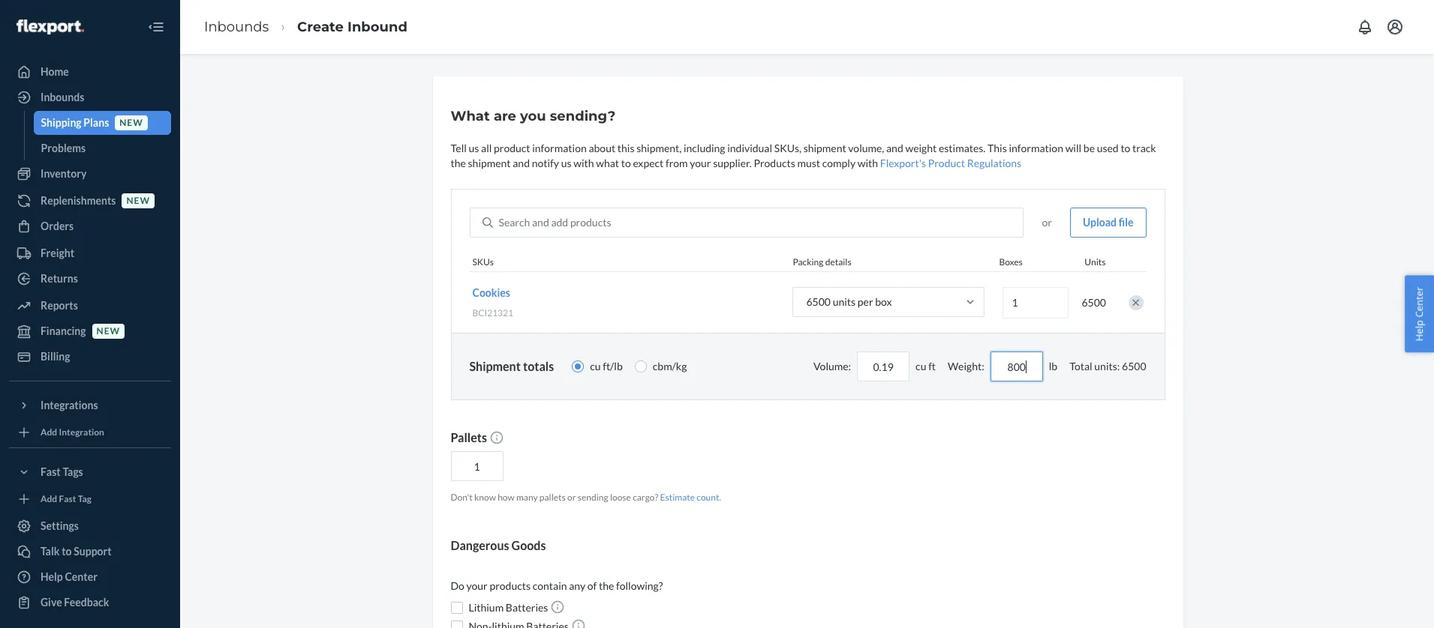Task type: locate. For each thing, give the bounding box(es) containing it.
search
[[499, 216, 530, 229]]

to
[[1121, 142, 1131, 155], [621, 157, 631, 170], [62, 546, 72, 558]]

flexport's product regulations
[[880, 157, 1022, 170]]

new right the "plans"
[[120, 117, 143, 129]]

new for financing
[[96, 326, 120, 337]]

and left add
[[532, 216, 549, 229]]

settings link
[[9, 515, 171, 539]]

None radio
[[635, 361, 647, 373]]

shipment
[[804, 142, 846, 155], [468, 157, 511, 170]]

information left 'will'
[[1009, 142, 1063, 155]]

0 vertical spatial add
[[41, 427, 57, 439]]

1 vertical spatial fast
[[59, 494, 76, 505]]

cu left ft
[[916, 360, 926, 373]]

inventory
[[41, 167, 87, 180]]

help
[[1413, 320, 1426, 342], [41, 571, 63, 584]]

us right notify on the left top of the page
[[561, 157, 572, 170]]

row
[[469, 272, 1146, 333]]

0 vertical spatial your
[[690, 157, 711, 170]]

2 vertical spatial and
[[532, 216, 549, 229]]

0 horizontal spatial your
[[466, 580, 488, 593]]

goods
[[512, 539, 546, 553]]

sending?
[[550, 108, 616, 125]]

1 vertical spatial inbounds link
[[9, 86, 171, 110]]

1 horizontal spatial cu
[[916, 360, 926, 373]]

None radio
[[572, 361, 584, 373]]

flexport's
[[880, 157, 926, 170]]

1 horizontal spatial inbounds
[[204, 18, 269, 35]]

of
[[587, 580, 597, 593]]

0 vertical spatial center
[[1413, 287, 1426, 318]]

0 vertical spatial products
[[570, 216, 611, 229]]

2 vertical spatial to
[[62, 546, 72, 558]]

1 add from the top
[[41, 427, 57, 439]]

1 vertical spatial and
[[513, 157, 530, 170]]

cbm/kg
[[653, 360, 687, 373]]

products up lithium batteries
[[490, 580, 531, 593]]

center
[[1413, 287, 1426, 318], [65, 571, 98, 584]]

0 horizontal spatial or
[[567, 492, 576, 504]]

freight
[[41, 247, 74, 260]]

your
[[690, 157, 711, 170], [466, 580, 488, 593]]

shipment totals
[[469, 359, 554, 374]]

0 horizontal spatial with
[[574, 157, 594, 170]]

6500 down units
[[1082, 296, 1106, 309]]

1 horizontal spatial your
[[690, 157, 711, 170]]

new down reports link at the left of page
[[96, 326, 120, 337]]

1 vertical spatial help center
[[41, 571, 98, 584]]

0 vertical spatial help
[[1413, 320, 1426, 342]]

2 cu from the left
[[916, 360, 926, 373]]

1 vertical spatial inbounds
[[41, 91, 84, 104]]

feedback
[[64, 597, 109, 609]]

0 horizontal spatial help center
[[41, 571, 98, 584]]

6500 units per box
[[806, 296, 892, 309]]

with down volume,
[[858, 157, 878, 170]]

your right "do"
[[466, 580, 488, 593]]

1 vertical spatial help
[[41, 571, 63, 584]]

0 horizontal spatial information
[[532, 142, 587, 155]]

and
[[886, 142, 903, 155], [513, 157, 530, 170], [532, 216, 549, 229]]

returns
[[41, 272, 78, 285]]

0 vertical spatial the
[[451, 157, 466, 170]]

search and add products
[[499, 216, 611, 229]]

or left upload
[[1042, 216, 1052, 229]]

add left integration
[[41, 427, 57, 439]]

the down tell on the left top of page
[[451, 157, 466, 170]]

add up settings
[[41, 494, 57, 505]]

notify
[[532, 157, 559, 170]]

1 horizontal spatial shipment
[[804, 142, 846, 155]]

details
[[825, 257, 852, 268]]

add for add integration
[[41, 427, 57, 439]]

0 text field left cu ft
[[857, 352, 910, 382]]

regulations
[[967, 157, 1022, 170]]

weight:
[[948, 360, 984, 373]]

settings
[[41, 520, 79, 533]]

the
[[451, 157, 466, 170], [599, 580, 614, 593]]

the right of
[[599, 580, 614, 593]]

what
[[451, 108, 490, 125]]

1 vertical spatial new
[[126, 195, 150, 207]]

0 vertical spatial fast
[[41, 466, 61, 479]]

help inside button
[[1413, 320, 1426, 342]]

inbounds link
[[204, 18, 269, 35], [9, 86, 171, 110]]

2 information from the left
[[1009, 142, 1063, 155]]

help center inside button
[[1413, 287, 1426, 342]]

0 horizontal spatial and
[[513, 157, 530, 170]]

and up flexport's
[[886, 142, 903, 155]]

ft/lb
[[603, 360, 623, 373]]

1 vertical spatial or
[[567, 492, 576, 504]]

1 vertical spatial products
[[490, 580, 531, 593]]

0 vertical spatial inbounds link
[[204, 18, 269, 35]]

0 horizontal spatial center
[[65, 571, 98, 584]]

6500 left "units"
[[806, 296, 831, 309]]

batteries
[[506, 602, 548, 615]]

billing
[[41, 350, 70, 363]]

2 horizontal spatial and
[[886, 142, 903, 155]]

new up orders link
[[126, 195, 150, 207]]

2 with from the left
[[858, 157, 878, 170]]

inbounds
[[204, 18, 269, 35], [41, 91, 84, 104]]

0 horizontal spatial 6500
[[806, 296, 831, 309]]

0 horizontal spatial to
[[62, 546, 72, 558]]

new
[[120, 117, 143, 129], [126, 195, 150, 207], [96, 326, 120, 337]]

center inside button
[[1413, 287, 1426, 318]]

add for add fast tag
[[41, 494, 57, 505]]

1 horizontal spatial to
[[621, 157, 631, 170]]

0 text field left lb
[[990, 352, 1043, 382]]

to right talk
[[62, 546, 72, 558]]

add
[[41, 427, 57, 439], [41, 494, 57, 505]]

add integration
[[41, 427, 104, 439]]

0 vertical spatial and
[[886, 142, 903, 155]]

1 horizontal spatial 6500
[[1082, 296, 1106, 309]]

cu for cu ft/lb
[[590, 360, 601, 373]]

do
[[451, 580, 464, 593]]

6500
[[806, 296, 831, 309], [1082, 296, 1106, 309], [1122, 360, 1146, 373]]

with down about
[[574, 157, 594, 170]]

cu
[[590, 360, 601, 373], [916, 360, 926, 373]]

shipment up comply on the top of page
[[804, 142, 846, 155]]

information up notify on the left top of the page
[[532, 142, 587, 155]]

1 horizontal spatial products
[[570, 216, 611, 229]]

0 vertical spatial new
[[120, 117, 143, 129]]

0 horizontal spatial help
[[41, 571, 63, 584]]

1 horizontal spatial help center
[[1413, 287, 1426, 342]]

fast
[[41, 466, 61, 479], [59, 494, 76, 505]]

to down this
[[621, 157, 631, 170]]

to right used
[[1121, 142, 1131, 155]]

1 horizontal spatial information
[[1009, 142, 1063, 155]]

breadcrumbs navigation
[[192, 5, 419, 49]]

6500 for 6500 units per box
[[806, 296, 831, 309]]

dangerous
[[451, 539, 509, 553]]

orders
[[41, 220, 74, 233]]

0 horizontal spatial products
[[490, 580, 531, 593]]

fast tags
[[41, 466, 83, 479]]

2 horizontal spatial 0 text field
[[990, 352, 1043, 382]]

1 horizontal spatial center
[[1413, 287, 1426, 318]]

with
[[574, 157, 594, 170], [858, 157, 878, 170]]

1 vertical spatial add
[[41, 494, 57, 505]]

new for replenishments
[[126, 195, 150, 207]]

us left all
[[469, 142, 479, 155]]

how
[[498, 492, 515, 504]]

fast left tags
[[41, 466, 61, 479]]

shipping plans
[[41, 116, 109, 129]]

skus,
[[774, 142, 802, 155]]

reports
[[41, 299, 78, 312]]

problems
[[41, 142, 86, 155]]

integration
[[59, 427, 104, 439]]

home link
[[9, 60, 171, 84]]

pallets
[[451, 431, 489, 445]]

add integration link
[[9, 424, 171, 442]]

0 text field for weight:
[[990, 352, 1043, 382]]

1 vertical spatial your
[[466, 580, 488, 593]]

0 vertical spatial inbounds
[[204, 18, 269, 35]]

will
[[1065, 142, 1082, 155]]

help center link
[[9, 566, 171, 590]]

0 horizontal spatial inbounds
[[41, 91, 84, 104]]

0 vertical spatial help center
[[1413, 287, 1426, 342]]

1 cu from the left
[[590, 360, 601, 373]]

1 horizontal spatial and
[[532, 216, 549, 229]]

replenishments
[[41, 194, 116, 207]]

create
[[297, 18, 344, 35]]

2 vertical spatial new
[[96, 326, 120, 337]]

1 horizontal spatial help
[[1413, 320, 1426, 342]]

6500 right the units:
[[1122, 360, 1146, 373]]

add fast tag link
[[9, 491, 171, 509]]

None checkbox
[[451, 602, 463, 614], [451, 621, 463, 629], [451, 602, 463, 614], [451, 621, 463, 629]]

2 horizontal spatial 6500
[[1122, 360, 1146, 373]]

0 horizontal spatial the
[[451, 157, 466, 170]]

1 horizontal spatial inbounds link
[[204, 18, 269, 35]]

you
[[520, 108, 546, 125]]

volume:
[[813, 360, 851, 373]]

cu left ft/lb
[[590, 360, 601, 373]]

your inside tell us all product information about this shipment, including individual skus, shipment volume, and weight estimates. this information will be used to track the shipment and notify us with what to expect from your supplier. products must comply with
[[690, 157, 711, 170]]

dangerous goods
[[451, 539, 546, 553]]

sending
[[578, 492, 608, 504]]

shipping
[[41, 116, 82, 129]]

close navigation image
[[147, 18, 165, 36]]

flexport logo image
[[17, 19, 84, 34]]

shipment down all
[[468, 157, 511, 170]]

or right pallets on the left of page
[[567, 492, 576, 504]]

flexport's product regulations button
[[880, 156, 1022, 171]]

products right add
[[570, 216, 611, 229]]

0 horizontal spatial inbounds link
[[9, 86, 171, 110]]

all
[[481, 142, 492, 155]]

fast left "tag"
[[59, 494, 76, 505]]

orders link
[[9, 215, 171, 239]]

1 horizontal spatial with
[[858, 157, 878, 170]]

0 text field down pallets
[[451, 452, 503, 482]]

and down the product
[[513, 157, 530, 170]]

your down including
[[690, 157, 711, 170]]

0 vertical spatial shipment
[[804, 142, 846, 155]]

0 horizontal spatial cu
[[590, 360, 601, 373]]

skus
[[472, 257, 494, 268]]

totals
[[523, 359, 554, 374]]

1 horizontal spatial us
[[561, 157, 572, 170]]

reports link
[[9, 294, 171, 318]]

new for shipping plans
[[120, 117, 143, 129]]

0 vertical spatial or
[[1042, 216, 1052, 229]]

0 horizontal spatial shipment
[[468, 157, 511, 170]]

1 vertical spatial the
[[599, 580, 614, 593]]

0 horizontal spatial us
[[469, 142, 479, 155]]

many
[[516, 492, 538, 504]]

product
[[494, 142, 530, 155]]

2 add from the top
[[41, 494, 57, 505]]

0 vertical spatial to
[[1121, 142, 1131, 155]]

0 text field
[[857, 352, 910, 382], [990, 352, 1043, 382], [451, 452, 503, 482]]

boxes
[[999, 257, 1023, 268]]

1 horizontal spatial 0 text field
[[857, 352, 910, 382]]



Task type: vqa. For each thing, say whether or not it's contained in the screenshot.
units:
yes



Task type: describe. For each thing, give the bounding box(es) containing it.
volume,
[[848, 142, 884, 155]]

freight link
[[9, 242, 171, 266]]

give feedback
[[41, 597, 109, 609]]

cu ft
[[916, 360, 936, 373]]

.
[[719, 492, 721, 504]]

plans
[[84, 116, 109, 129]]

estimate
[[660, 492, 695, 504]]

search image
[[482, 218, 493, 228]]

fast inside "add fast tag" link
[[59, 494, 76, 505]]

add
[[551, 216, 568, 229]]

units
[[1085, 257, 1106, 268]]

0 text field for volume:
[[857, 352, 910, 382]]

1 vertical spatial to
[[621, 157, 631, 170]]

0 horizontal spatial 0 text field
[[451, 452, 503, 482]]

what
[[596, 157, 619, 170]]

give feedback button
[[9, 591, 171, 615]]

1 vertical spatial center
[[65, 571, 98, 584]]

6500 for 6500
[[1082, 296, 1106, 309]]

inbound
[[347, 18, 407, 35]]

pallets
[[540, 492, 566, 504]]

lithium batteries
[[469, 602, 550, 615]]

home
[[41, 65, 69, 78]]

any
[[569, 580, 585, 593]]

financing
[[41, 325, 86, 338]]

returns link
[[9, 267, 171, 291]]

2 horizontal spatial to
[[1121, 142, 1131, 155]]

loose
[[610, 492, 631, 504]]

ft
[[928, 360, 936, 373]]

what are you sending?
[[451, 108, 616, 125]]

are
[[494, 108, 516, 125]]

don't know how many pallets or sending loose cargo? estimate count .
[[451, 492, 721, 504]]

cu for cu ft
[[916, 360, 926, 373]]

know
[[474, 492, 496, 504]]

fast inside fast tags "dropdown button"
[[41, 466, 61, 479]]

1 vertical spatial us
[[561, 157, 572, 170]]

expect
[[633, 157, 664, 170]]

add fast tag
[[41, 494, 92, 505]]

about
[[589, 142, 616, 155]]

tags
[[63, 466, 83, 479]]

comply
[[822, 157, 856, 170]]

cookies
[[472, 287, 510, 299]]

bci21321
[[472, 308, 513, 319]]

inbounds link inside breadcrumbs "navigation"
[[204, 18, 269, 35]]

give
[[41, 597, 62, 609]]

1 horizontal spatial or
[[1042, 216, 1052, 229]]

1 information from the left
[[532, 142, 587, 155]]

talk to support button
[[9, 540, 171, 564]]

units:
[[1094, 360, 1120, 373]]

units
[[833, 296, 856, 309]]

the inside tell us all product information about this shipment, including individual skus, shipment volume, and weight estimates. this information will be used to track the shipment and notify us with what to expect from your supplier. products must comply with
[[451, 157, 466, 170]]

from
[[666, 157, 688, 170]]

upload file
[[1083, 216, 1134, 229]]

integrations button
[[9, 394, 171, 418]]

this
[[618, 142, 635, 155]]

support
[[74, 546, 112, 558]]

track
[[1133, 142, 1156, 155]]

box
[[875, 296, 892, 309]]

billing link
[[9, 345, 171, 369]]

don't
[[451, 492, 473, 504]]

do your products contain any of the following?
[[451, 580, 663, 593]]

1 horizontal spatial the
[[599, 580, 614, 593]]

talk to support
[[41, 546, 112, 558]]

create inbound link
[[297, 18, 407, 35]]

including
[[684, 142, 725, 155]]

cargo?
[[633, 492, 658, 504]]

individual
[[727, 142, 772, 155]]

following?
[[616, 580, 663, 593]]

open notifications image
[[1356, 18, 1374, 36]]

open account menu image
[[1386, 18, 1404, 36]]

row containing cookies
[[469, 272, 1146, 333]]

inbounds inside breadcrumbs "navigation"
[[204, 18, 269, 35]]

supplier.
[[713, 157, 752, 170]]

per
[[858, 296, 873, 309]]

contain
[[533, 580, 567, 593]]

packing details
[[793, 257, 852, 268]]

1 vertical spatial shipment
[[468, 157, 511, 170]]

upload file button
[[1070, 208, 1146, 238]]

weight
[[905, 142, 937, 155]]

problems link
[[33, 137, 171, 161]]

be
[[1084, 142, 1095, 155]]

estimates.
[[939, 142, 986, 155]]

to inside talk to support button
[[62, 546, 72, 558]]

tag
[[78, 494, 92, 505]]

lb
[[1049, 360, 1058, 373]]

inventory link
[[9, 162, 171, 186]]

talk
[[41, 546, 60, 558]]

total
[[1070, 360, 1092, 373]]

tell us all product information about this shipment, including individual skus, shipment volume, and weight estimates. this information will be used to track the shipment and notify us with what to expect from your supplier. products must comply with
[[451, 142, 1156, 170]]

estimate count button
[[660, 492, 719, 505]]

tell
[[451, 142, 467, 155]]

1 with from the left
[[574, 157, 594, 170]]

Number of boxes number field
[[1002, 287, 1068, 319]]

0 vertical spatial us
[[469, 142, 479, 155]]

file
[[1119, 216, 1134, 229]]

packing
[[793, 257, 824, 268]]

total units: 6500
[[1070, 360, 1146, 373]]

integrations
[[41, 399, 98, 412]]

cu ft/lb
[[590, 360, 623, 373]]

product
[[928, 157, 965, 170]]

shipment
[[469, 359, 521, 374]]



